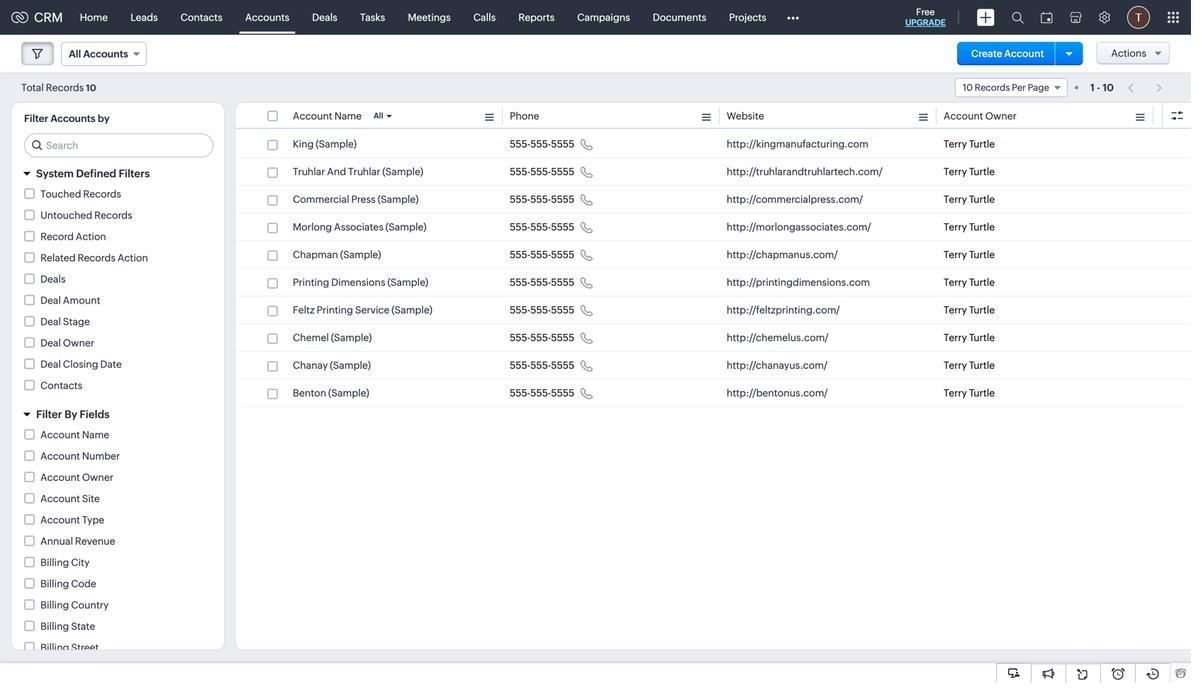Task type: vqa. For each thing, say whether or not it's contained in the screenshot.
http://chanayus.com/
yes



Task type: describe. For each thing, give the bounding box(es) containing it.
555-555-5555 for truhlar and truhlar (sample)
[[510, 166, 575, 177]]

filter accounts by
[[24, 113, 110, 124]]

create menu element
[[969, 0, 1004, 34]]

5555 for http://printingdimensions.com
[[551, 277, 575, 288]]

tasks link
[[349, 0, 397, 34]]

annual revenue
[[40, 536, 115, 547]]

create account button
[[958, 42, 1059, 65]]

terry turtle for http://bentonus.com/
[[944, 387, 995, 399]]

home link
[[69, 0, 119, 34]]

dimensions
[[331, 277, 386, 288]]

deal amount
[[40, 295, 100, 306]]

defined
[[76, 167, 116, 180]]

http://bentonus.com/
[[727, 387, 828, 399]]

chanay
[[293, 360, 328, 371]]

account site
[[40, 493, 100, 504]]

chapman (sample)
[[293, 249, 381, 260]]

per
[[1012, 82, 1026, 93]]

terry for http://chanayus.com/
[[944, 360, 968, 371]]

number
[[82, 450, 120, 462]]

deal for deal owner
[[40, 337, 61, 349]]

deal stage
[[40, 316, 90, 327]]

0 vertical spatial action
[[76, 231, 106, 242]]

10 for 1 - 10
[[1103, 82, 1114, 93]]

chanay (sample) link
[[293, 358, 371, 372]]

terry for http://feltzprinting.com/
[[944, 304, 968, 316]]

account up the king
[[293, 110, 333, 122]]

total records 10
[[21, 82, 96, 93]]

leads link
[[119, 0, 169, 34]]

10 for total records 10
[[86, 83, 96, 93]]

contacts link
[[169, 0, 234, 34]]

accounts inside "link"
[[245, 12, 290, 23]]

terry for http://bentonus.com/
[[944, 387, 968, 399]]

5555 for http://chanayus.com/
[[551, 360, 575, 371]]

amount
[[63, 295, 100, 306]]

turtle for http://bentonus.com/
[[970, 387, 995, 399]]

555-555-5555 for chanay (sample)
[[510, 360, 575, 371]]

(sample) inside benton (sample) link
[[328, 387, 369, 399]]

search image
[[1012, 11, 1024, 23]]

(sample) inside chapman (sample) link
[[340, 249, 381, 260]]

billing country
[[40, 599, 109, 611]]

555-555-5555 for chapman (sample)
[[510, 249, 575, 260]]

555-555-5555 for printing dimensions (sample)
[[510, 277, 575, 288]]

http://kingmanufacturing.com link
[[727, 137, 869, 151]]

terry turtle for http://chanayus.com/
[[944, 360, 995, 371]]

2 vertical spatial owner
[[82, 472, 113, 483]]

account left number
[[40, 450, 80, 462]]

account name for all
[[293, 110, 362, 122]]

http://feltzprinting.com/ link
[[727, 303, 840, 317]]

terry turtle for http://morlongassociates.com/
[[944, 221, 995, 233]]

billing city
[[40, 557, 90, 568]]

crm
[[34, 10, 63, 25]]

upgrade
[[906, 18, 946, 27]]

terry for http://morlongassociates.com/
[[944, 221, 968, 233]]

http://truhlarandtruhlartech.com/
[[727, 166, 883, 177]]

0 vertical spatial printing
[[293, 277, 329, 288]]

billing for billing state
[[40, 621, 69, 632]]

http://printingdimensions.com
[[727, 277, 870, 288]]

0 horizontal spatial deals
[[40, 273, 66, 285]]

king (sample)
[[293, 138, 357, 150]]

billing for billing city
[[40, 557, 69, 568]]

benton (sample) link
[[293, 386, 369, 400]]

by
[[98, 113, 110, 124]]

555-555-5555 for chemel (sample)
[[510, 332, 575, 343]]

type
[[82, 514, 104, 526]]

state
[[71, 621, 95, 632]]

terry for http://chemelus.com/
[[944, 332, 968, 343]]

untouched records
[[40, 210, 132, 221]]

http://truhlarandtruhlartech.com/ link
[[727, 165, 883, 179]]

logo image
[[11, 12, 28, 23]]

records for related
[[78, 252, 116, 264]]

free upgrade
[[906, 7, 946, 27]]

phone
[[510, 110, 540, 122]]

tasks
[[360, 12, 385, 23]]

closing
[[63, 359, 98, 370]]

Other Modules field
[[778, 6, 809, 29]]

terry for http://chapmanus.com/
[[944, 249, 968, 260]]

10 Records Per Page field
[[955, 78, 1068, 97]]

billing code
[[40, 578, 96, 589]]

truhlar and truhlar (sample)
[[293, 166, 424, 177]]

records for touched
[[83, 188, 121, 200]]

terry for http://kingmanufacturing.com
[[944, 138, 968, 150]]

related records action
[[40, 252, 148, 264]]

http://chanayus.com/ link
[[727, 358, 828, 372]]

(sample) inside commercial press (sample) link
[[378, 194, 419, 205]]

(sample) inside truhlar and truhlar (sample) link
[[383, 166, 424, 177]]

filter by fields
[[36, 408, 110, 421]]

name for account number
[[82, 429, 109, 440]]

create account
[[972, 48, 1045, 59]]

turtle for http://chemelus.com/
[[970, 332, 995, 343]]

terry turtle for http://kingmanufacturing.com
[[944, 138, 995, 150]]

1 vertical spatial owner
[[63, 337, 94, 349]]

chemel (sample) link
[[293, 331, 372, 345]]

deal for deal closing date
[[40, 359, 61, 370]]

turtle for http://truhlarandtruhlartech.com/
[[970, 166, 995, 177]]

projects link
[[718, 0, 778, 34]]

http://bentonus.com/ link
[[727, 386, 828, 400]]

billing for billing country
[[40, 599, 69, 611]]

1 vertical spatial printing
[[317, 304, 353, 316]]

http://chemelus.com/
[[727, 332, 829, 343]]

http://kingmanufacturing.com
[[727, 138, 869, 150]]

(sample) inside morlong associates (sample) link
[[386, 221, 427, 233]]

commercial press (sample)
[[293, 194, 419, 205]]

morlong associates (sample)
[[293, 221, 427, 233]]

http://chapmanus.com/
[[727, 249, 838, 260]]

terry for http://truhlarandtruhlartech.com/
[[944, 166, 968, 177]]

actions
[[1112, 48, 1147, 59]]

untouched
[[40, 210, 92, 221]]

deal for deal stage
[[40, 316, 61, 327]]

terry turtle for http://feltzprinting.com/
[[944, 304, 995, 316]]

http://feltzprinting.com/
[[727, 304, 840, 316]]

total
[[21, 82, 44, 93]]

filter for filter by fields
[[36, 408, 62, 421]]

campaigns
[[578, 12, 630, 23]]

records for untouched
[[94, 210, 132, 221]]

city
[[71, 557, 90, 568]]

name for all
[[335, 110, 362, 122]]

stage
[[63, 316, 90, 327]]

555-555-5555 for feltz printing service (sample)
[[510, 304, 575, 316]]

billing state
[[40, 621, 95, 632]]

http://chanayus.com/
[[727, 360, 828, 371]]

All Accounts field
[[61, 42, 147, 66]]

account down 10 records per page
[[944, 110, 984, 122]]

commercial
[[293, 194, 349, 205]]

billing street
[[40, 642, 99, 653]]

turtle for http://chapmanus.com/
[[970, 249, 995, 260]]

5555 for http://bentonus.com/
[[551, 387, 575, 399]]

account name for account number
[[40, 429, 109, 440]]



Task type: locate. For each thing, give the bounding box(es) containing it.
accounts left "deals" link
[[245, 12, 290, 23]]

3 terry turtle from the top
[[944, 194, 995, 205]]

turtle for http://commercialpress.com/
[[970, 194, 995, 205]]

navigation
[[1122, 77, 1170, 98]]

deal for deal amount
[[40, 295, 61, 306]]

1 horizontal spatial account name
[[293, 110, 362, 122]]

4 5555 from the top
[[551, 221, 575, 233]]

deal up deal stage
[[40, 295, 61, 306]]

0 vertical spatial name
[[335, 110, 362, 122]]

truhlar up press
[[348, 166, 381, 177]]

king (sample) link
[[293, 137, 357, 151]]

0 horizontal spatial name
[[82, 429, 109, 440]]

1 horizontal spatial account owner
[[944, 110, 1017, 122]]

9 5555 from the top
[[551, 360, 575, 371]]

contacts down closing
[[40, 380, 82, 391]]

associates
[[334, 221, 384, 233]]

all
[[69, 48, 81, 60], [374, 111, 383, 120]]

benton (sample)
[[293, 387, 369, 399]]

row group
[[235, 131, 1192, 407]]

billing down billing state
[[40, 642, 69, 653]]

records left per
[[975, 82, 1010, 93]]

5555 for http://chapmanus.com/
[[551, 249, 575, 260]]

filter down "total"
[[24, 113, 48, 124]]

0 vertical spatial account owner
[[944, 110, 1017, 122]]

deal down deal stage
[[40, 337, 61, 349]]

1 truhlar from the left
[[293, 166, 325, 177]]

action down untouched records
[[118, 252, 148, 264]]

9 terry from the top
[[944, 360, 968, 371]]

2 555-555-5555 from the top
[[510, 166, 575, 177]]

1 vertical spatial all
[[374, 111, 383, 120]]

0 vertical spatial accounts
[[245, 12, 290, 23]]

(sample) right press
[[378, 194, 419, 205]]

2 billing from the top
[[40, 578, 69, 589]]

10
[[1103, 82, 1114, 93], [963, 82, 973, 93], [86, 83, 96, 93]]

account owner
[[944, 110, 1017, 122], [40, 472, 113, 483]]

reports
[[519, 12, 555, 23]]

6 terry turtle from the top
[[944, 277, 995, 288]]

7 terry turtle from the top
[[944, 304, 995, 316]]

action up related records action
[[76, 231, 106, 242]]

printing up chemel (sample)
[[317, 304, 353, 316]]

all inside field
[[69, 48, 81, 60]]

home
[[80, 12, 108, 23]]

http://chapmanus.com/ link
[[727, 248, 838, 262]]

1 vertical spatial deals
[[40, 273, 66, 285]]

filter by fields button
[[11, 402, 224, 427]]

8 5555 from the top
[[551, 332, 575, 343]]

1 vertical spatial account name
[[40, 429, 109, 440]]

system defined filters
[[36, 167, 150, 180]]

account name up king (sample)
[[293, 110, 362, 122]]

records up filter accounts by
[[46, 82, 84, 93]]

truhlar and truhlar (sample) link
[[293, 165, 424, 179]]

5 terry turtle from the top
[[944, 249, 995, 260]]

(sample) down chemel (sample) link
[[330, 360, 371, 371]]

terry turtle for http://chemelus.com/
[[944, 332, 995, 343]]

records down record action
[[78, 252, 116, 264]]

10 5555 from the top
[[551, 387, 575, 399]]

555-555-5555 for king (sample)
[[510, 138, 575, 150]]

records down touched records
[[94, 210, 132, 221]]

1 vertical spatial name
[[82, 429, 109, 440]]

site
[[82, 493, 100, 504]]

related
[[40, 252, 76, 264]]

records down defined
[[83, 188, 121, 200]]

name up king (sample)
[[335, 110, 362, 122]]

deal owner
[[40, 337, 94, 349]]

2 turtle from the top
[[970, 166, 995, 177]]

turtle for http://chanayus.com/
[[970, 360, 995, 371]]

1 vertical spatial action
[[118, 252, 148, 264]]

1 horizontal spatial action
[[118, 252, 148, 264]]

2 horizontal spatial 10
[[1103, 82, 1114, 93]]

8 terry turtle from the top
[[944, 332, 995, 343]]

5555 for http://feltzprinting.com/
[[551, 304, 575, 316]]

accounts
[[245, 12, 290, 23], [83, 48, 128, 60], [51, 113, 96, 124]]

all for all accounts
[[69, 48, 81, 60]]

commercial press (sample) link
[[293, 192, 419, 206]]

10 terry turtle from the top
[[944, 387, 995, 399]]

terry turtle for http://chapmanus.com/
[[944, 249, 995, 260]]

filter for filter accounts by
[[24, 113, 48, 124]]

10 inside total records 10
[[86, 83, 96, 93]]

1 horizontal spatial truhlar
[[348, 166, 381, 177]]

(sample) up and in the left top of the page
[[316, 138, 357, 150]]

(sample) up commercial press (sample) link
[[383, 166, 424, 177]]

terry turtle
[[944, 138, 995, 150], [944, 166, 995, 177], [944, 194, 995, 205], [944, 221, 995, 233], [944, 249, 995, 260], [944, 277, 995, 288], [944, 304, 995, 316], [944, 332, 995, 343], [944, 360, 995, 371], [944, 387, 995, 399]]

account up account type
[[40, 493, 80, 504]]

0 horizontal spatial action
[[76, 231, 106, 242]]

10 right -
[[1103, 82, 1114, 93]]

(sample) inside the printing dimensions (sample) link
[[388, 277, 429, 288]]

1 555-555-5555 from the top
[[510, 138, 575, 150]]

5 billing from the top
[[40, 642, 69, 653]]

3 terry from the top
[[944, 194, 968, 205]]

555-555-5555 for benton (sample)
[[510, 387, 575, 399]]

7 5555 from the top
[[551, 304, 575, 316]]

http://commercialpress.com/
[[727, 194, 863, 205]]

code
[[71, 578, 96, 589]]

filter inside dropdown button
[[36, 408, 62, 421]]

all up truhlar and truhlar (sample) link
[[374, 111, 383, 120]]

street
[[71, 642, 99, 653]]

http://morlongassociates.com/ link
[[727, 220, 872, 234]]

campaigns link
[[566, 0, 642, 34]]

1 horizontal spatial deals
[[312, 12, 338, 23]]

2 5555 from the top
[[551, 166, 575, 177]]

7 turtle from the top
[[970, 304, 995, 316]]

reports link
[[507, 0, 566, 34]]

5555 for http://morlongassociates.com/
[[551, 221, 575, 233]]

accounts for all accounts
[[83, 48, 128, 60]]

10 down all accounts
[[86, 83, 96, 93]]

terry turtle for http://printingdimensions.com
[[944, 277, 995, 288]]

8 turtle from the top
[[970, 332, 995, 343]]

4 terry from the top
[[944, 221, 968, 233]]

(sample) up the printing dimensions (sample) link
[[340, 249, 381, 260]]

profile image
[[1128, 6, 1151, 29]]

accounts link
[[234, 0, 301, 34]]

row group containing king (sample)
[[235, 131, 1192, 407]]

deals left tasks
[[312, 12, 338, 23]]

billing down billing city
[[40, 578, 69, 589]]

1 vertical spatial filter
[[36, 408, 62, 421]]

chemel
[[293, 332, 329, 343]]

(sample) down chanay (sample)
[[328, 387, 369, 399]]

1 horizontal spatial contacts
[[181, 12, 223, 23]]

name
[[335, 110, 362, 122], [82, 429, 109, 440]]

2 deal from the top
[[40, 316, 61, 327]]

9 terry turtle from the top
[[944, 360, 995, 371]]

(sample) inside chemel (sample) link
[[331, 332, 372, 343]]

billing up the billing street at the left
[[40, 621, 69, 632]]

0 horizontal spatial all
[[69, 48, 81, 60]]

truhlar left and in the left top of the page
[[293, 166, 325, 177]]

0 horizontal spatial 10
[[86, 83, 96, 93]]

(sample) inside king (sample) link
[[316, 138, 357, 150]]

1 terry turtle from the top
[[944, 138, 995, 150]]

0 vertical spatial owner
[[986, 110, 1017, 122]]

printing dimensions (sample)
[[293, 277, 429, 288]]

morlong
[[293, 221, 332, 233]]

filters
[[119, 167, 150, 180]]

10 turtle from the top
[[970, 387, 995, 399]]

2 terry from the top
[[944, 166, 968, 177]]

documents link
[[642, 0, 718, 34]]

3 5555 from the top
[[551, 194, 575, 205]]

account number
[[40, 450, 120, 462]]

3 billing from the top
[[40, 599, 69, 611]]

printing dimensions (sample) link
[[293, 275, 429, 289]]

records for 10
[[975, 82, 1010, 93]]

calls
[[474, 12, 496, 23]]

create menu image
[[977, 9, 995, 26]]

1 - 10
[[1091, 82, 1114, 93]]

2 terry turtle from the top
[[944, 166, 995, 177]]

3 555-555-5555 from the top
[[510, 194, 575, 205]]

printing down chapman in the left top of the page
[[293, 277, 329, 288]]

calendar image
[[1041, 12, 1053, 23]]

1 vertical spatial account owner
[[40, 472, 113, 483]]

account up annual on the left
[[40, 514, 80, 526]]

owner up closing
[[63, 337, 94, 349]]

chapman
[[293, 249, 338, 260]]

0 horizontal spatial account owner
[[40, 472, 113, 483]]

contacts right leads link
[[181, 12, 223, 23]]

0 horizontal spatial account name
[[40, 429, 109, 440]]

1 horizontal spatial 10
[[963, 82, 973, 93]]

profile element
[[1119, 0, 1159, 34]]

all up total records 10
[[69, 48, 81, 60]]

record
[[40, 231, 74, 242]]

(sample) right service
[[392, 304, 433, 316]]

9 turtle from the top
[[970, 360, 995, 371]]

10 down create
[[963, 82, 973, 93]]

1 vertical spatial accounts
[[83, 48, 128, 60]]

turtle for http://feltzprinting.com/
[[970, 304, 995, 316]]

terry
[[944, 138, 968, 150], [944, 166, 968, 177], [944, 194, 968, 205], [944, 221, 968, 233], [944, 249, 968, 260], [944, 277, 968, 288], [944, 304, 968, 316], [944, 332, 968, 343], [944, 360, 968, 371], [944, 387, 968, 399]]

0 vertical spatial all
[[69, 48, 81, 60]]

10 555-555-5555 from the top
[[510, 387, 575, 399]]

555-555-5555 for morlong associates (sample)
[[510, 221, 575, 233]]

http://printingdimensions.com link
[[727, 275, 870, 289]]

turtle
[[970, 138, 995, 150], [970, 166, 995, 177], [970, 194, 995, 205], [970, 221, 995, 233], [970, 249, 995, 260], [970, 277, 995, 288], [970, 304, 995, 316], [970, 332, 995, 343], [970, 360, 995, 371], [970, 387, 995, 399]]

-
[[1097, 82, 1101, 93]]

(sample) inside the chanay (sample) "link"
[[330, 360, 371, 371]]

feltz
[[293, 304, 315, 316]]

account up per
[[1005, 48, 1045, 59]]

press
[[351, 194, 376, 205]]

account
[[1005, 48, 1045, 59], [293, 110, 333, 122], [944, 110, 984, 122], [40, 429, 80, 440], [40, 450, 80, 462], [40, 472, 80, 483], [40, 493, 80, 504], [40, 514, 80, 526]]

(sample) inside feltz printing service (sample) link
[[392, 304, 433, 316]]

4 terry turtle from the top
[[944, 221, 995, 233]]

touched
[[40, 188, 81, 200]]

7 terry from the top
[[944, 304, 968, 316]]

2 truhlar from the left
[[348, 166, 381, 177]]

revenue
[[75, 536, 115, 547]]

account down by
[[40, 429, 80, 440]]

0 vertical spatial account name
[[293, 110, 362, 122]]

billing up billing state
[[40, 599, 69, 611]]

turtle for http://printingdimensions.com
[[970, 277, 995, 288]]

1 horizontal spatial all
[[374, 111, 383, 120]]

(sample) down feltz printing service (sample) link
[[331, 332, 372, 343]]

0 vertical spatial contacts
[[181, 12, 223, 23]]

accounts left by
[[51, 113, 96, 124]]

http://commercialpress.com/ link
[[727, 192, 863, 206]]

1 5555 from the top
[[551, 138, 575, 150]]

(sample) right the associates
[[386, 221, 427, 233]]

owner down number
[[82, 472, 113, 483]]

owner down 10 records per page
[[986, 110, 1017, 122]]

8 555-555-5555 from the top
[[510, 332, 575, 343]]

4 deal from the top
[[40, 359, 61, 370]]

6 5555 from the top
[[551, 277, 575, 288]]

meetings
[[408, 12, 451, 23]]

5 turtle from the top
[[970, 249, 995, 260]]

0 horizontal spatial contacts
[[40, 380, 82, 391]]

5555 for http://commercialpress.com/
[[551, 194, 575, 205]]

terry for http://printingdimensions.com
[[944, 277, 968, 288]]

terry turtle for http://commercialpress.com/
[[944, 194, 995, 205]]

account owner down account number
[[40, 472, 113, 483]]

leads
[[131, 12, 158, 23]]

1 deal from the top
[[40, 295, 61, 306]]

7 555-555-5555 from the top
[[510, 304, 575, 316]]

5555 for http://kingmanufacturing.com
[[551, 138, 575, 150]]

account name down filter by fields
[[40, 429, 109, 440]]

create
[[972, 48, 1003, 59]]

http://morlongassociates.com/
[[727, 221, 872, 233]]

by
[[64, 408, 77, 421]]

feltz printing service (sample)
[[293, 304, 433, 316]]

555-
[[510, 138, 531, 150], [531, 138, 551, 150], [510, 166, 531, 177], [531, 166, 551, 177], [510, 194, 531, 205], [531, 194, 551, 205], [510, 221, 531, 233], [531, 221, 551, 233], [510, 249, 531, 260], [531, 249, 551, 260], [510, 277, 531, 288], [531, 277, 551, 288], [510, 304, 531, 316], [531, 304, 551, 316], [510, 332, 531, 343], [531, 332, 551, 343], [510, 360, 531, 371], [531, 360, 551, 371], [510, 387, 531, 399], [531, 387, 551, 399]]

terry for http://commercialpress.com/
[[944, 194, 968, 205]]

1
[[1091, 82, 1095, 93]]

billing for billing street
[[40, 642, 69, 653]]

name down fields
[[82, 429, 109, 440]]

555-555-5555
[[510, 138, 575, 150], [510, 166, 575, 177], [510, 194, 575, 205], [510, 221, 575, 233], [510, 249, 575, 260], [510, 277, 575, 288], [510, 304, 575, 316], [510, 332, 575, 343], [510, 360, 575, 371], [510, 387, 575, 399]]

records for total
[[46, 82, 84, 93]]

6 terry from the top
[[944, 277, 968, 288]]

0 vertical spatial deals
[[312, 12, 338, 23]]

turtle for http://morlongassociates.com/
[[970, 221, 995, 233]]

deal down deal owner
[[40, 359, 61, 370]]

1 billing from the top
[[40, 557, 69, 568]]

5 555-555-5555 from the top
[[510, 249, 575, 260]]

6 555-555-5555 from the top
[[510, 277, 575, 288]]

10 records per page
[[963, 82, 1050, 93]]

account owner down 10 records per page
[[944, 110, 1017, 122]]

all accounts
[[69, 48, 128, 60]]

5555 for http://truhlarandtruhlartech.com/
[[551, 166, 575, 177]]

deals
[[312, 12, 338, 23], [40, 273, 66, 285]]

country
[[71, 599, 109, 611]]

accounts down "home" link
[[83, 48, 128, 60]]

deals link
[[301, 0, 349, 34]]

(sample) up service
[[388, 277, 429, 288]]

10 inside field
[[963, 82, 973, 93]]

2 vertical spatial accounts
[[51, 113, 96, 124]]

account inside "create account" button
[[1005, 48, 1045, 59]]

search element
[[1004, 0, 1033, 35]]

billing down annual on the left
[[40, 557, 69, 568]]

6 turtle from the top
[[970, 277, 995, 288]]

fields
[[80, 408, 110, 421]]

benton
[[293, 387, 326, 399]]

5555 for http://chemelus.com/
[[551, 332, 575, 343]]

turtle for http://kingmanufacturing.com
[[970, 138, 995, 150]]

touched records
[[40, 188, 121, 200]]

account type
[[40, 514, 104, 526]]

1 terry from the top
[[944, 138, 968, 150]]

4 billing from the top
[[40, 621, 69, 632]]

0 vertical spatial filter
[[24, 113, 48, 124]]

terry turtle for http://truhlarandtruhlartech.com/
[[944, 166, 995, 177]]

chemel (sample)
[[293, 332, 372, 343]]

filter left by
[[36, 408, 62, 421]]

4 555-555-5555 from the top
[[510, 221, 575, 233]]

3 turtle from the top
[[970, 194, 995, 205]]

billing for billing code
[[40, 578, 69, 589]]

chapman (sample) link
[[293, 248, 381, 262]]

1 turtle from the top
[[970, 138, 995, 150]]

account up 'account site'
[[40, 472, 80, 483]]

4 turtle from the top
[[970, 221, 995, 233]]

accounts inside field
[[83, 48, 128, 60]]

deal closing date
[[40, 359, 122, 370]]

deal left stage
[[40, 316, 61, 327]]

crm link
[[11, 10, 63, 25]]

1 horizontal spatial name
[[335, 110, 362, 122]]

feltz printing service (sample) link
[[293, 303, 433, 317]]

5 terry from the top
[[944, 249, 968, 260]]

all for all
[[374, 111, 383, 120]]

8 terry from the top
[[944, 332, 968, 343]]

deals down related
[[40, 273, 66, 285]]

5 5555 from the top
[[551, 249, 575, 260]]

documents
[[653, 12, 707, 23]]

1 vertical spatial contacts
[[40, 380, 82, 391]]

10 terry from the top
[[944, 387, 968, 399]]

0 horizontal spatial truhlar
[[293, 166, 325, 177]]

3 deal from the top
[[40, 337, 61, 349]]

accounts for filter accounts by
[[51, 113, 96, 124]]

morlong associates (sample) link
[[293, 220, 427, 234]]

9 555-555-5555 from the top
[[510, 360, 575, 371]]

date
[[100, 359, 122, 370]]

records inside field
[[975, 82, 1010, 93]]

555-555-5555 for commercial press (sample)
[[510, 194, 575, 205]]

Search text field
[[25, 134, 213, 157]]

system defined filters button
[[11, 161, 224, 186]]



